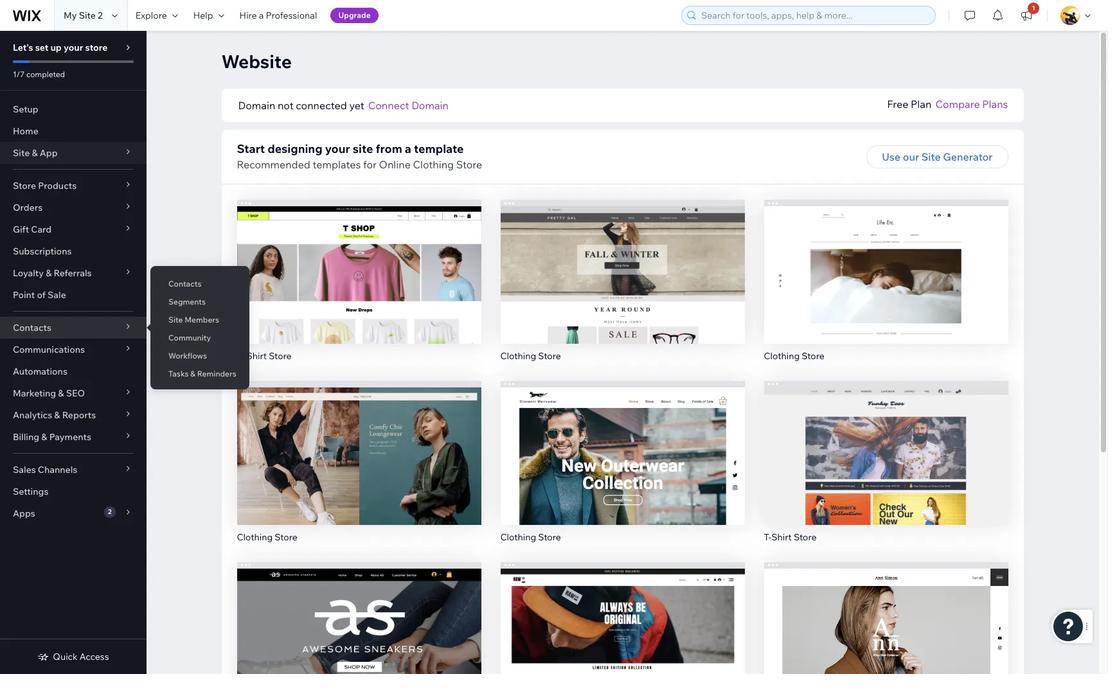Task type: vqa. For each thing, say whether or not it's contained in the screenshot.
'Add'
no



Task type: locate. For each thing, give the bounding box(es) containing it.
your right up
[[64, 42, 83, 53]]

sales
[[13, 464, 36, 476]]

1/7
[[13, 69, 25, 79]]

1 vertical spatial a
[[405, 142, 412, 156]]

store products
[[13, 180, 77, 192]]

reports
[[62, 410, 96, 421]]

your inside sidebar element
[[64, 42, 83, 53]]

help button
[[186, 0, 232, 31]]

subscriptions
[[13, 246, 72, 257]]

& right billing
[[41, 432, 47, 443]]

& right tasks
[[190, 369, 196, 379]]

site inside site & app popup button
[[13, 147, 30, 159]]

0 horizontal spatial a
[[259, 10, 264, 21]]

use
[[883, 151, 901, 163]]

view button
[[332, 277, 387, 300], [596, 277, 650, 300], [859, 277, 914, 300], [332, 458, 387, 482], [596, 458, 650, 482], [859, 458, 914, 482], [332, 640, 387, 663], [596, 640, 650, 663], [859, 640, 914, 663]]

0 vertical spatial contacts
[[169, 279, 202, 289]]

store
[[457, 158, 483, 171], [13, 180, 36, 192], [269, 350, 292, 362], [539, 350, 561, 362], [802, 350, 825, 362], [275, 532, 298, 543], [539, 532, 561, 543], [794, 532, 817, 543]]

domain left not
[[238, 99, 276, 112]]

segments
[[169, 297, 206, 307]]

& for loyalty
[[46, 268, 52, 279]]

a right from
[[405, 142, 412, 156]]

connected
[[296, 99, 347, 112]]

0 horizontal spatial contacts
[[13, 322, 51, 334]]

orders
[[13, 202, 43, 214]]

& for tasks
[[190, 369, 196, 379]]

2 right my
[[98, 10, 103, 21]]

1 horizontal spatial domain
[[412, 99, 449, 112]]

marketing & seo button
[[0, 383, 147, 405]]

contacts inside contacts link
[[169, 279, 202, 289]]

quick
[[53, 652, 78, 663]]

a right hire
[[259, 10, 264, 21]]

1 horizontal spatial shirt
[[772, 532, 792, 543]]

setup link
[[0, 98, 147, 120]]

clothing store
[[501, 350, 561, 362], [765, 350, 825, 362], [237, 532, 298, 543], [501, 532, 561, 543]]

0 horizontal spatial t-
[[237, 350, 245, 362]]

0 horizontal spatial your
[[64, 42, 83, 53]]

0 horizontal spatial domain
[[238, 99, 276, 112]]

plan
[[912, 98, 932, 111]]

0 vertical spatial 2
[[98, 10, 103, 21]]

& for billing
[[41, 432, 47, 443]]

site
[[353, 142, 373, 156]]

our
[[904, 151, 920, 163]]

generator
[[944, 151, 993, 163]]

1 horizontal spatial 2
[[108, 508, 112, 517]]

t- shirt store
[[237, 350, 292, 362]]

contacts inside contacts popup button
[[13, 322, 51, 334]]

0 vertical spatial a
[[259, 10, 264, 21]]

1 vertical spatial 2
[[108, 508, 112, 517]]

a
[[259, 10, 264, 21], [405, 142, 412, 156]]

shirt for t-shirt store
[[772, 532, 792, 543]]

1/7 completed
[[13, 69, 65, 79]]

1 horizontal spatial your
[[325, 142, 350, 156]]

1 domain from the left
[[238, 99, 276, 112]]

home
[[13, 125, 38, 137]]

site inside use our site generator button
[[922, 151, 942, 163]]

& right the loyalty
[[46, 268, 52, 279]]

sales channels button
[[0, 459, 147, 481]]

home link
[[0, 120, 147, 142]]

recommended
[[237, 158, 311, 171]]

0 horizontal spatial shirt
[[247, 350, 267, 362]]

tasks & reminders link
[[151, 363, 249, 385]]

2 down settings 'link'
[[108, 508, 112, 517]]

& left app
[[32, 147, 38, 159]]

a inside start designing your site from a template recommended templates for online clothing store
[[405, 142, 412, 156]]

& inside popup button
[[32, 147, 38, 159]]

site down segments
[[169, 315, 183, 325]]

contacts up segments
[[169, 279, 202, 289]]

& left reports
[[54, 410, 60, 421]]

site members
[[169, 315, 219, 325]]

marketing & seo
[[13, 388, 85, 399]]

site right our
[[922, 151, 942, 163]]

your
[[64, 42, 83, 53], [325, 142, 350, 156]]

referrals
[[54, 268, 92, 279]]

site down "home"
[[13, 147, 30, 159]]

gift card
[[13, 224, 52, 235]]

0 vertical spatial your
[[64, 42, 83, 53]]

1 button
[[1013, 0, 1041, 31]]

quick access button
[[38, 652, 109, 663]]

app
[[40, 147, 58, 159]]

site
[[79, 10, 96, 21], [13, 147, 30, 159], [922, 151, 942, 163], [169, 315, 183, 325]]

1 horizontal spatial contacts
[[169, 279, 202, 289]]

1 horizontal spatial t-
[[765, 532, 772, 543]]

upgrade
[[339, 10, 371, 20]]

plans
[[983, 98, 1009, 111]]

website
[[222, 50, 292, 73]]

shirt
[[247, 350, 267, 362], [772, 532, 792, 543]]

site & app button
[[0, 142, 147, 164]]

gift card button
[[0, 219, 147, 241]]

0 vertical spatial shirt
[[247, 350, 267, 362]]

domain right connect
[[412, 99, 449, 112]]

access
[[80, 652, 109, 663]]

& left seo
[[58, 388, 64, 399]]

professional
[[266, 10, 317, 21]]

site members link
[[151, 309, 249, 331]]

0 vertical spatial t-
[[237, 350, 245, 362]]

1 horizontal spatial a
[[405, 142, 412, 156]]

t- for t-shirt store
[[765, 532, 772, 543]]

analytics & reports button
[[0, 405, 147, 426]]

your up templates
[[325, 142, 350, 156]]

domain not connected yet connect domain
[[238, 99, 449, 112]]

domain
[[238, 99, 276, 112], [412, 99, 449, 112]]

site inside site members link
[[169, 315, 183, 325]]

contacts
[[169, 279, 202, 289], [13, 322, 51, 334]]

automations link
[[0, 361, 147, 383]]

contacts up communications
[[13, 322, 51, 334]]

start designing your site from a template recommended templates for online clothing store
[[237, 142, 483, 171]]

t-
[[237, 350, 245, 362], [765, 532, 772, 543]]

tasks & reminders
[[169, 369, 237, 379]]

workflows
[[169, 351, 207, 361]]

segments link
[[151, 291, 249, 313]]

1 vertical spatial contacts
[[13, 322, 51, 334]]

2
[[98, 10, 103, 21], [108, 508, 112, 517]]

0 horizontal spatial 2
[[98, 10, 103, 21]]

1 vertical spatial t-
[[765, 532, 772, 543]]

connect domain button
[[368, 98, 449, 113]]

yet
[[350, 99, 365, 112]]

& inside 'dropdown button'
[[58, 388, 64, 399]]

1 vertical spatial your
[[325, 142, 350, 156]]

compare plans button
[[936, 96, 1009, 112]]

1 vertical spatial shirt
[[772, 532, 792, 543]]

quick access
[[53, 652, 109, 663]]

your inside start designing your site from a template recommended templates for online clothing store
[[325, 142, 350, 156]]

sales channels
[[13, 464, 77, 476]]

orders button
[[0, 197, 147, 219]]



Task type: describe. For each thing, give the bounding box(es) containing it.
billing
[[13, 432, 39, 443]]

hire a professional link
[[232, 0, 325, 31]]

a inside hire a professional "link"
[[259, 10, 264, 21]]

free
[[888, 98, 909, 111]]

from
[[376, 142, 403, 156]]

2 inside sidebar element
[[108, 508, 112, 517]]

marketing
[[13, 388, 56, 399]]

compare
[[936, 98, 981, 111]]

upgrade button
[[331, 8, 379, 23]]

use our site generator button
[[867, 145, 1009, 169]]

billing & payments button
[[0, 426, 147, 448]]

let's set up your store
[[13, 42, 108, 53]]

loyalty & referrals
[[13, 268, 92, 279]]

clothing inside start designing your site from a template recommended templates for online clothing store
[[413, 158, 454, 171]]

card
[[31, 224, 52, 235]]

billing & payments
[[13, 432, 91, 443]]

hire
[[240, 10, 257, 21]]

gift
[[13, 224, 29, 235]]

sidebar element
[[0, 31, 147, 675]]

1
[[1033, 4, 1036, 12]]

channels
[[38, 464, 77, 476]]

automations
[[13, 366, 67, 378]]

t-shirt store
[[765, 532, 817, 543]]

reminders
[[197, 369, 237, 379]]

online
[[379, 158, 411, 171]]

sale
[[48, 289, 66, 301]]

point of sale link
[[0, 284, 147, 306]]

Search for tools, apps, help & more... field
[[698, 6, 932, 24]]

connect
[[368, 99, 409, 112]]

products
[[38, 180, 77, 192]]

free plan compare plans
[[888, 98, 1009, 111]]

2 domain from the left
[[412, 99, 449, 112]]

point of sale
[[13, 289, 66, 301]]

members
[[185, 315, 219, 325]]

apps
[[13, 508, 35, 520]]

store inside popup button
[[13, 180, 36, 192]]

explore
[[136, 10, 167, 21]]

my
[[64, 10, 77, 21]]

payments
[[49, 432, 91, 443]]

hire a professional
[[240, 10, 317, 21]]

of
[[37, 289, 46, 301]]

store
[[85, 42, 108, 53]]

contacts for contacts link
[[169, 279, 202, 289]]

settings
[[13, 486, 49, 498]]

community
[[169, 333, 211, 343]]

template
[[414, 142, 464, 156]]

& for site
[[32, 147, 38, 159]]

store inside start designing your site from a template recommended templates for online clothing store
[[457, 158, 483, 171]]

community link
[[151, 327, 249, 349]]

store products button
[[0, 175, 147, 197]]

analytics & reports
[[13, 410, 96, 421]]

analytics
[[13, 410, 52, 421]]

settings link
[[0, 481, 147, 503]]

contacts link
[[151, 273, 249, 295]]

tasks
[[169, 369, 189, 379]]

t- for t- shirt store
[[237, 350, 245, 362]]

not
[[278, 99, 294, 112]]

contacts for contacts popup button
[[13, 322, 51, 334]]

designing
[[268, 142, 323, 156]]

workflows link
[[151, 345, 249, 367]]

templates
[[313, 158, 361, 171]]

up
[[50, 42, 62, 53]]

loyalty & referrals button
[[0, 262, 147, 284]]

subscriptions link
[[0, 241, 147, 262]]

set
[[35, 42, 48, 53]]

my site 2
[[64, 10, 103, 21]]

& for marketing
[[58, 388, 64, 399]]

shirt for t- shirt store
[[247, 350, 267, 362]]

help
[[193, 10, 213, 21]]

communications
[[13, 344, 85, 356]]

use our site generator
[[883, 151, 993, 163]]

for
[[363, 158, 377, 171]]

site right my
[[79, 10, 96, 21]]

loyalty
[[13, 268, 44, 279]]

start
[[237, 142, 265, 156]]

setup
[[13, 104, 38, 115]]

& for analytics
[[54, 410, 60, 421]]



